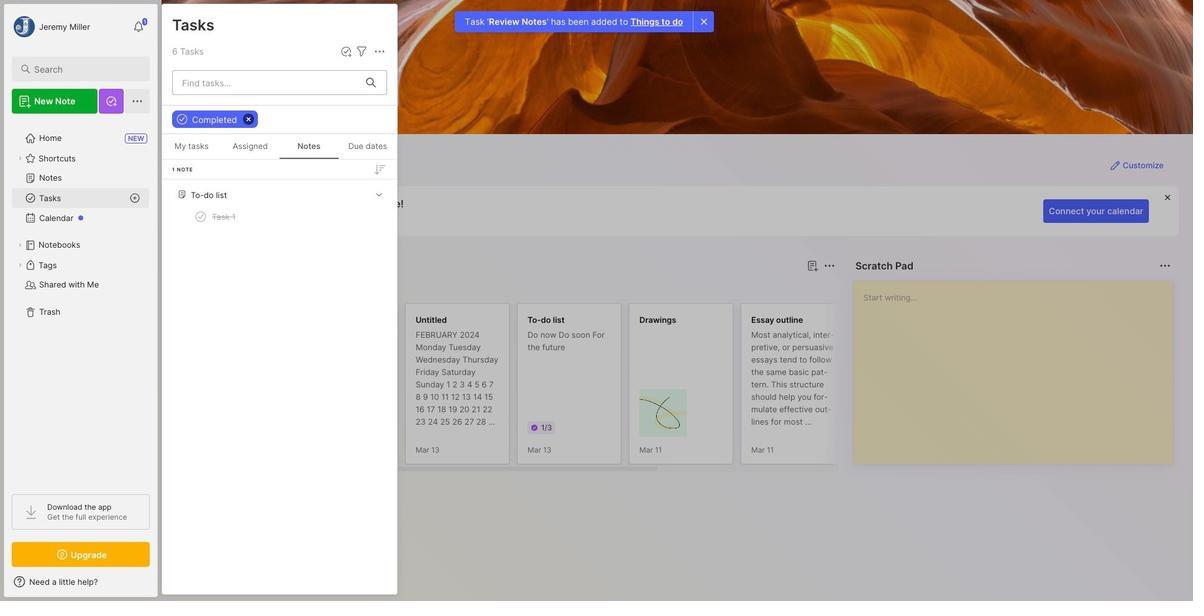 Task type: describe. For each thing, give the bounding box(es) containing it.
WHAT'S NEW field
[[4, 572, 157, 592]]

none search field inside main element
[[34, 62, 139, 76]]

new task image
[[340, 45, 352, 58]]

Start writing… text field
[[864, 282, 1173, 454]]

thumbnail image
[[640, 390, 687, 437]]

collapse qa-tasks_sections_bynote_0 image
[[373, 188, 385, 201]]

More actions and view options field
[[369, 44, 387, 59]]

click to collapse image
[[157, 579, 166, 594]]

Sort options field
[[372, 162, 387, 177]]

Account field
[[12, 14, 90, 39]]

filter tasks image
[[354, 44, 369, 59]]

Filter tasks field
[[354, 44, 369, 59]]

expand tags image
[[16, 262, 24, 269]]



Task type: locate. For each thing, give the bounding box(es) containing it.
row
[[167, 206, 392, 228]]

main element
[[0, 0, 162, 602]]

Search text field
[[34, 63, 139, 75]]

Find tasks… text field
[[175, 72, 359, 93]]

tree
[[4, 121, 157, 484]]

row group
[[162, 160, 397, 239], [181, 303, 1077, 472]]

None search field
[[34, 62, 139, 76]]

more actions and view options image
[[372, 44, 387, 59]]

1 vertical spatial row group
[[181, 303, 1077, 472]]

expand notebooks image
[[16, 242, 24, 249]]

tab
[[184, 281, 220, 296]]

task 1 0 cell
[[212, 211, 236, 223]]

tree inside main element
[[4, 121, 157, 484]]

0 vertical spatial row group
[[162, 160, 397, 239]]



Task type: vqa. For each thing, say whether or not it's contained in the screenshot.
shortcut
no



